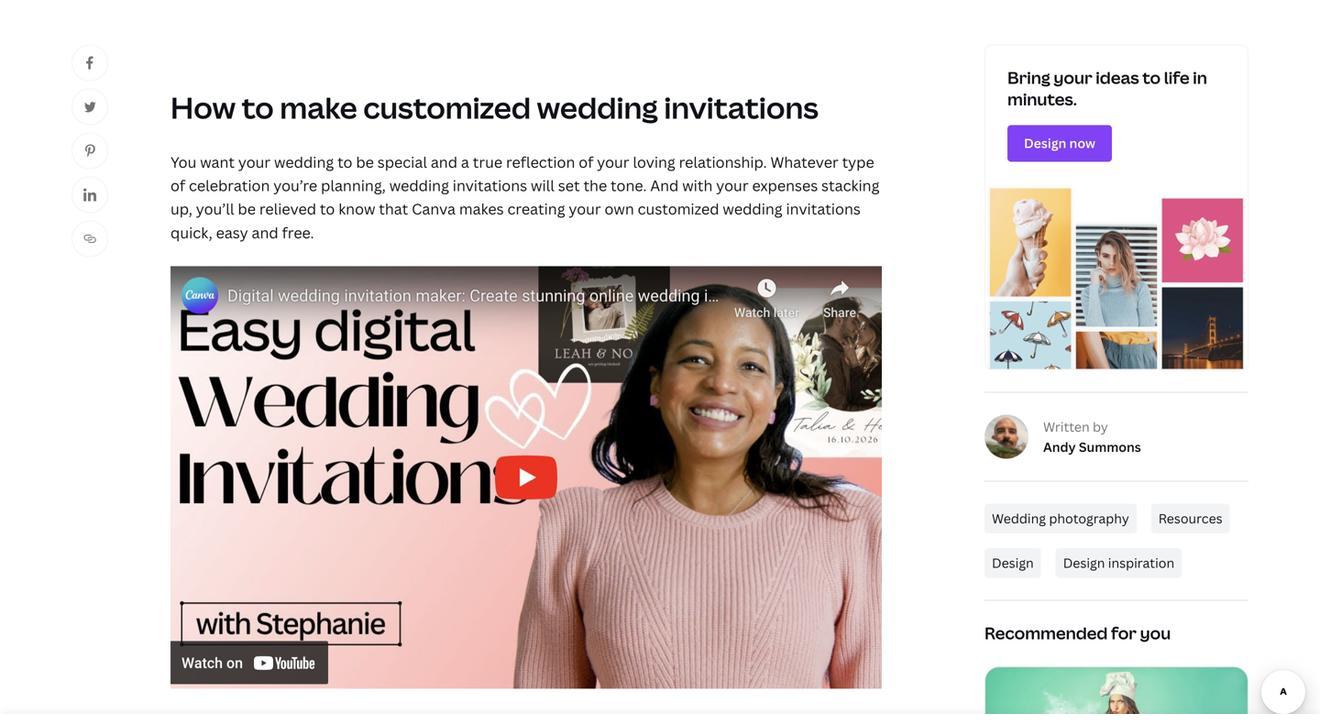 Task type: describe. For each thing, give the bounding box(es) containing it.
your inside bring your ideas to life in minutes.
[[1054, 67, 1093, 89]]

bring your ideas to life in minutes. link
[[985, 45, 1249, 370]]

you
[[1141, 622, 1172, 645]]

written by andy summons
[[1044, 418, 1142, 456]]

reflection
[[506, 152, 575, 172]]

design link
[[985, 549, 1042, 578]]

make
[[280, 88, 357, 128]]

wedding down expenses
[[723, 199, 783, 219]]

your up the celebration
[[238, 152, 271, 172]]

expenses
[[753, 176, 818, 195]]

summons
[[1080, 439, 1142, 456]]

the
[[584, 176, 607, 195]]

planning,
[[321, 176, 386, 195]]

minutes.
[[1008, 88, 1078, 111]]

want
[[200, 152, 235, 172]]

easy
[[216, 223, 248, 242]]

special
[[378, 152, 427, 172]]

you'll
[[196, 199, 234, 219]]

you're
[[274, 176, 318, 195]]

your up tone.
[[597, 152, 630, 172]]

stacking
[[822, 176, 880, 195]]

for
[[1112, 622, 1137, 645]]

celebration
[[189, 176, 270, 195]]

whatever
[[771, 152, 839, 172]]

design inspiration
[[1064, 555, 1175, 572]]

bring your ideas to life in minutes.
[[1008, 67, 1208, 111]]

will
[[531, 176, 555, 195]]

andy
[[1044, 439, 1077, 456]]

wedding up canva
[[390, 176, 449, 195]]

1 horizontal spatial and
[[431, 152, 458, 172]]

type
[[843, 152, 875, 172]]

ideas
[[1096, 67, 1140, 89]]

1 vertical spatial of
[[171, 176, 185, 195]]

andy summons link
[[1044, 437, 1142, 458]]

makes
[[459, 199, 504, 219]]

that
[[379, 199, 408, 219]]



Task type: vqa. For each thing, say whether or not it's contained in the screenshot.
👋
no



Task type: locate. For each thing, give the bounding box(es) containing it.
wedding up the
[[537, 88, 658, 128]]

kira hug image
[[986, 668, 1248, 715]]

0 horizontal spatial design
[[992, 555, 1034, 572]]

customized down and
[[638, 199, 720, 219]]

invitations down stacking
[[787, 199, 861, 219]]

resources
[[1159, 510, 1223, 528]]

0 horizontal spatial customized
[[363, 88, 531, 128]]

relieved
[[259, 199, 317, 219]]

customized
[[363, 88, 531, 128], [638, 199, 720, 219]]

and
[[651, 176, 679, 195]]

true
[[473, 152, 503, 172]]

loving
[[633, 152, 676, 172]]

0 vertical spatial and
[[431, 152, 458, 172]]

1 horizontal spatial of
[[579, 152, 594, 172]]

to
[[1143, 67, 1161, 89], [242, 88, 274, 128], [338, 152, 353, 172], [320, 199, 335, 219]]

quick,
[[171, 223, 213, 242]]

1 vertical spatial customized
[[638, 199, 720, 219]]

bring
[[1008, 67, 1051, 89]]

1 horizontal spatial customized
[[638, 199, 720, 219]]

recommended
[[985, 622, 1108, 645]]

0 vertical spatial of
[[579, 152, 594, 172]]

design
[[992, 555, 1034, 572], [1064, 555, 1106, 572]]

2 design from the left
[[1064, 555, 1106, 572]]

tone.
[[611, 176, 647, 195]]

design for design inspiration
[[1064, 555, 1106, 572]]

relationship.
[[679, 152, 767, 172]]

how
[[171, 88, 236, 128]]

recommended for you
[[985, 622, 1172, 645]]

and down relieved
[[252, 223, 279, 242]]

of up the
[[579, 152, 594, 172]]

0 vertical spatial invitations
[[664, 88, 819, 128]]

2 vertical spatial invitations
[[787, 199, 861, 219]]

inspiration
[[1109, 555, 1175, 572]]

to up planning,
[[338, 152, 353, 172]]

design down photography
[[1064, 555, 1106, 572]]

with
[[683, 176, 713, 195]]

you want your wedding to be special and a true reflection of your loving relationship. whatever type of celebration you're planning, wedding invitations will set the tone. and with your expenses stacking up, you'll be relieved to know that canva makes creating your own customized wedding invitations quick, easy and free.
[[171, 152, 880, 242]]

0 horizontal spatial of
[[171, 176, 185, 195]]

0 horizontal spatial be
[[238, 199, 256, 219]]

wedding photography
[[992, 510, 1130, 528]]

invitations up relationship.
[[664, 88, 819, 128]]

design inside "link"
[[992, 555, 1034, 572]]

to left "life"
[[1143, 67, 1161, 89]]

by
[[1093, 418, 1109, 436]]

1 vertical spatial invitations
[[453, 176, 528, 195]]

1 design from the left
[[992, 555, 1034, 572]]

1 vertical spatial and
[[252, 223, 279, 242]]

your
[[1054, 67, 1093, 89], [238, 152, 271, 172], [597, 152, 630, 172], [717, 176, 749, 195], [569, 199, 601, 219]]

design for design
[[992, 555, 1034, 572]]

know
[[339, 199, 376, 219]]

free.
[[282, 223, 314, 242]]

1 horizontal spatial design
[[1064, 555, 1106, 572]]

of
[[579, 152, 594, 172], [171, 176, 185, 195]]

design down wedding
[[992, 555, 1034, 572]]

life
[[1165, 67, 1190, 89]]

customized up a
[[363, 88, 531, 128]]

set
[[558, 176, 580, 195]]

wedding
[[992, 510, 1047, 528]]

0 vertical spatial be
[[356, 152, 374, 172]]

up,
[[171, 199, 192, 219]]

resources link
[[1152, 504, 1231, 534]]

canva
[[412, 199, 456, 219]]

photography
[[1050, 510, 1130, 528]]

your right bring in the top of the page
[[1054, 67, 1093, 89]]

customized inside 'you want your wedding to be special and a true reflection of your loving relationship. whatever type of celebration you're planning, wedding invitations will set the tone. and with your expenses stacking up, you'll be relieved to know that canva makes creating your own customized wedding invitations quick, easy and free.'
[[638, 199, 720, 219]]

in
[[1194, 67, 1208, 89]]

invitations
[[664, 88, 819, 128], [453, 176, 528, 195], [787, 199, 861, 219]]

wedding
[[537, 88, 658, 128], [274, 152, 334, 172], [390, 176, 449, 195], [723, 199, 783, 219]]

be
[[356, 152, 374, 172], [238, 199, 256, 219]]

0 vertical spatial customized
[[363, 88, 531, 128]]

and
[[431, 152, 458, 172], [252, 223, 279, 242]]

design inspiration link
[[1056, 549, 1182, 578]]

how to make customized wedding invitations
[[171, 88, 819, 128]]

1 horizontal spatial be
[[356, 152, 374, 172]]

to inside bring your ideas to life in minutes.
[[1143, 67, 1161, 89]]

your down the
[[569, 199, 601, 219]]

your down relationship.
[[717, 176, 749, 195]]

wedding photography link
[[985, 504, 1137, 534]]

be up easy
[[238, 199, 256, 219]]

you
[[171, 152, 197, 172]]

to right the how
[[242, 88, 274, 128]]

1 vertical spatial be
[[238, 199, 256, 219]]

written
[[1044, 418, 1090, 436]]

own
[[605, 199, 635, 219]]

and left a
[[431, 152, 458, 172]]

a
[[461, 152, 470, 172]]

wedding up you're
[[274, 152, 334, 172]]

creating
[[508, 199, 565, 219]]

be up planning,
[[356, 152, 374, 172]]

to left know
[[320, 199, 335, 219]]

invitations down true
[[453, 176, 528, 195]]

of up up,
[[171, 176, 185, 195]]

0 horizontal spatial and
[[252, 223, 279, 242]]



